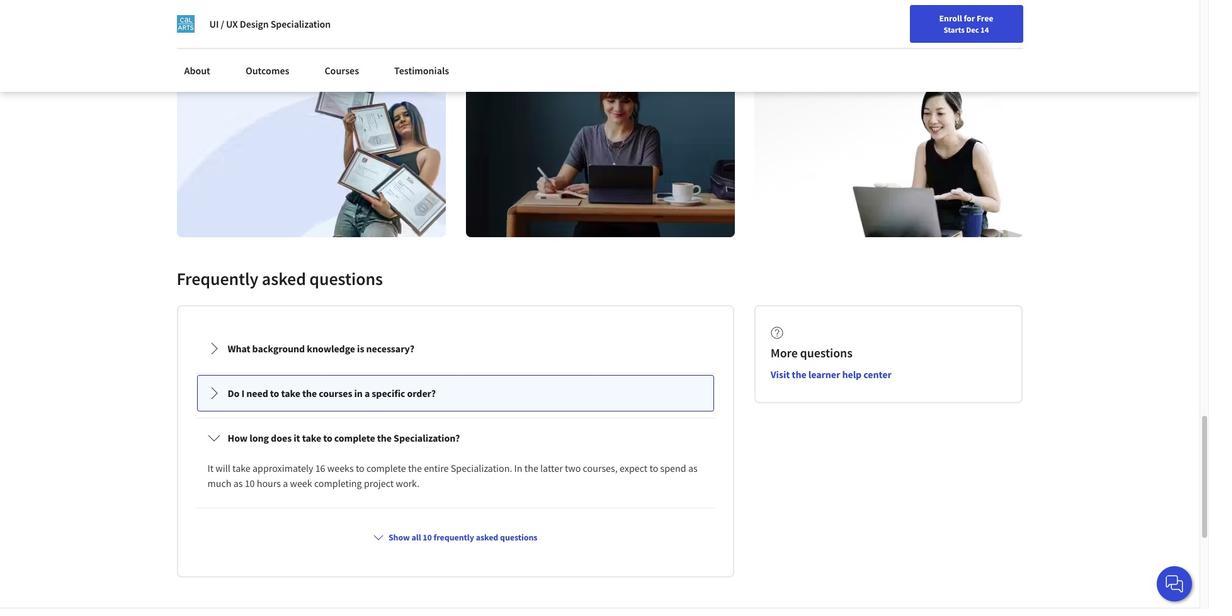 Task type: vqa. For each thing, say whether or not it's contained in the screenshot.
take to the middle
yes



Task type: describe. For each thing, give the bounding box(es) containing it.
need
[[246, 387, 268, 400]]

dec
[[966, 25, 979, 35]]

necessary?
[[366, 343, 414, 355]]

economy
[[939, 11, 973, 23]]

specific
[[372, 387, 405, 400]]

your for find
[[868, 40, 885, 51]]

in inside dropdown button
[[354, 387, 363, 400]]

english button
[[935, 25, 1011, 66]]

will
[[216, 462, 230, 475]]

all
[[412, 532, 421, 543]]

find
[[850, 40, 866, 51]]

what
[[228, 343, 250, 355]]

take inside it will take approximately 16 weeks to complete the entire specialization. in the latter two courses, expect to spend as much as 10 hours a week completing project work.
[[232, 462, 251, 475]]

your for upskill
[[802, 11, 818, 23]]

the inside dropdown button
[[377, 432, 392, 445]]

it
[[294, 432, 300, 445]]

spend
[[660, 462, 686, 475]]

weeks
[[327, 462, 354, 475]]

in
[[514, 462, 522, 475]]

show all 10 frequently asked questions
[[388, 532, 537, 543]]

questions inside show all 10 frequently asked questions dropdown button
[[500, 532, 537, 543]]

find your new career
[[850, 40, 929, 51]]

digital
[[914, 11, 937, 23]]

about
[[184, 64, 210, 77]]

how long does it take to complete the specialization?
[[228, 432, 460, 445]]

it will take approximately 16 weeks to complete the entire specialization. in the latter two courses, expect to spend as much as 10 hours a week completing project work.
[[208, 462, 700, 490]]

collapsed list
[[193, 327, 718, 610]]

show all 10 frequently asked questions button
[[368, 526, 542, 549]]

14
[[981, 25, 989, 35]]

hours
[[257, 477, 281, 490]]

0 horizontal spatial as
[[233, 477, 243, 490]]

0 vertical spatial as
[[688, 462, 698, 475]]

background
[[252, 343, 305, 355]]

learn more
[[197, 37, 247, 50]]

frequently
[[177, 268, 258, 290]]

order?
[[407, 387, 436, 400]]

expect
[[620, 462, 648, 475]]

knowledge
[[307, 343, 355, 355]]

completing
[[314, 477, 362, 490]]

excel
[[871, 11, 890, 23]]

10 inside dropdown button
[[423, 532, 432, 543]]

0 horizontal spatial questions
[[309, 268, 383, 290]]

project
[[364, 477, 394, 490]]

more questions
[[771, 345, 853, 361]]

find your new career link
[[844, 38, 935, 54]]

/
[[221, 18, 224, 30]]

do
[[228, 387, 240, 400]]

what background knowledge is necessary?
[[228, 343, 414, 355]]

design
[[240, 18, 269, 30]]

do i need to take the courses in a specific order?
[[228, 387, 436, 400]]

ui / ux design specialization
[[209, 18, 331, 30]]

for link
[[181, 0, 257, 25]]

for
[[186, 6, 200, 19]]

enroll
[[939, 13, 962, 24]]

chat with us image
[[1164, 574, 1185, 594]]

week
[[290, 477, 312, 490]]

enroll for free starts dec 14
[[939, 13, 993, 35]]

is
[[357, 343, 364, 355]]

english
[[958, 39, 989, 52]]

to right the weeks
[[356, 462, 364, 475]]

to inside dropdown button
[[323, 432, 332, 445]]



Task type: locate. For each thing, give the bounding box(es) containing it.
questions
[[309, 268, 383, 290], [800, 345, 853, 361], [500, 532, 537, 543]]

specialization
[[271, 18, 331, 30]]

work.
[[396, 477, 420, 490]]

testimonials link
[[387, 57, 457, 84]]

take
[[281, 387, 300, 400], [302, 432, 321, 445], [232, 462, 251, 475]]

0 vertical spatial your
[[802, 11, 818, 23]]

in right the excel
[[892, 11, 899, 23]]

ui
[[209, 18, 219, 30]]

much
[[208, 477, 231, 490]]

approximately
[[253, 462, 313, 475]]

a
[[365, 387, 370, 400], [283, 477, 288, 490]]

learn more link
[[197, 37, 264, 52]]

2 vertical spatial questions
[[500, 532, 537, 543]]

2 horizontal spatial questions
[[800, 345, 853, 361]]

the right visit
[[792, 368, 806, 381]]

new
[[887, 40, 903, 51]]

1 horizontal spatial as
[[688, 462, 698, 475]]

to right it
[[323, 432, 332, 445]]

0 vertical spatial 10
[[245, 477, 255, 490]]

specialization.
[[451, 462, 512, 475]]

2 vertical spatial take
[[232, 462, 251, 475]]

to left spend
[[650, 462, 658, 475]]

the left courses
[[302, 387, 317, 400]]

courses,
[[583, 462, 618, 475]]

in right courses
[[354, 387, 363, 400]]

0 horizontal spatial asked
[[262, 268, 306, 290]]

take right will
[[232, 462, 251, 475]]

in
[[892, 11, 899, 23], [354, 387, 363, 400]]

1 vertical spatial 10
[[423, 532, 432, 543]]

visit
[[771, 368, 790, 381]]

1 horizontal spatial take
[[281, 387, 300, 400]]

1 horizontal spatial your
[[868, 40, 885, 51]]

0 vertical spatial take
[[281, 387, 300, 400]]

0 horizontal spatial take
[[232, 462, 251, 475]]

california institute of the arts image
[[177, 15, 194, 33]]

1 vertical spatial in
[[354, 387, 363, 400]]

1 vertical spatial your
[[868, 40, 885, 51]]

the right 'in'
[[524, 462, 538, 475]]

specialization?
[[394, 432, 460, 445]]

your
[[802, 11, 818, 23], [868, 40, 885, 51]]

starts
[[944, 25, 965, 35]]

complete up project
[[366, 462, 406, 475]]

to inside dropdown button
[[270, 387, 279, 400]]

for
[[964, 13, 975, 24]]

what background knowledge is necessary? button
[[197, 331, 713, 366]]

0 horizontal spatial your
[[802, 11, 818, 23]]

0 vertical spatial questions
[[309, 268, 383, 290]]

1 horizontal spatial in
[[892, 11, 899, 23]]

more
[[224, 37, 247, 50]]

upskill your employees to excel in the digital economy
[[774, 11, 973, 23]]

1 horizontal spatial questions
[[500, 532, 537, 543]]

courses
[[325, 64, 359, 77]]

take inside dropdown button
[[302, 432, 321, 445]]

as right much in the bottom left of the page
[[233, 477, 243, 490]]

testimonials
[[394, 64, 449, 77]]

16
[[315, 462, 325, 475]]

0 vertical spatial in
[[892, 11, 899, 23]]

2 horizontal spatial take
[[302, 432, 321, 445]]

1 horizontal spatial asked
[[476, 532, 498, 543]]

a inside it will take approximately 16 weeks to complete the entire specialization. in the latter two courses, expect to spend as much as 10 hours a week completing project work.
[[283, 477, 288, 490]]

learn
[[197, 37, 222, 50]]

employees
[[820, 11, 860, 23]]

take for it
[[302, 432, 321, 445]]

about link
[[177, 57, 218, 84]]

1 horizontal spatial a
[[365, 387, 370, 400]]

as right spend
[[688, 462, 698, 475]]

two
[[565, 462, 581, 475]]

to left the excel
[[862, 11, 869, 23]]

courses link
[[317, 57, 367, 84]]

a left specific
[[365, 387, 370, 400]]

1 vertical spatial questions
[[800, 345, 853, 361]]

learner
[[808, 368, 840, 381]]

ux
[[226, 18, 238, 30]]

to right the 'need'
[[270, 387, 279, 400]]

career
[[905, 40, 929, 51]]

10 inside it will take approximately 16 weeks to complete the entire specialization. in the latter two courses, expect to spend as much as 10 hours a week completing project work.
[[245, 477, 255, 490]]

as
[[688, 462, 698, 475], [233, 477, 243, 490]]

it
[[208, 462, 214, 475]]

more
[[771, 345, 798, 361]]

None search field
[[179, 33, 482, 58]]

center
[[864, 368, 891, 381]]

does
[[271, 432, 292, 445]]

visit the learner help center link
[[771, 368, 891, 381]]

do i need to take the courses in a specific order? button
[[197, 376, 713, 411]]

latter
[[540, 462, 563, 475]]

0 vertical spatial complete
[[334, 432, 375, 445]]

visit the learner help center
[[771, 368, 891, 381]]

1 vertical spatial a
[[283, 477, 288, 490]]

how
[[228, 432, 248, 445]]

0 vertical spatial asked
[[262, 268, 306, 290]]

courses
[[319, 387, 352, 400]]

asked inside dropdown button
[[476, 532, 498, 543]]

your right find
[[868, 40, 885, 51]]

1 horizontal spatial 10
[[423, 532, 432, 543]]

complete
[[334, 432, 375, 445], [366, 462, 406, 475]]

i
[[241, 387, 244, 400]]

entire
[[424, 462, 449, 475]]

10 right all
[[423, 532, 432, 543]]

a down approximately
[[283, 477, 288, 490]]

1 vertical spatial asked
[[476, 532, 498, 543]]

upskill
[[774, 11, 800, 23]]

the up work.
[[408, 462, 422, 475]]

the left digital
[[900, 11, 912, 23]]

complete up the weeks
[[334, 432, 375, 445]]

1 vertical spatial take
[[302, 432, 321, 445]]

how long does it take to complete the specialization? button
[[197, 421, 713, 456]]

take for to
[[281, 387, 300, 400]]

your right upskill
[[802, 11, 818, 23]]

1 vertical spatial as
[[233, 477, 243, 490]]

outcomes
[[246, 64, 289, 77]]

0 vertical spatial a
[[365, 387, 370, 400]]

0 horizontal spatial a
[[283, 477, 288, 490]]

10 left hours
[[245, 477, 255, 490]]

the
[[900, 11, 912, 23], [792, 368, 806, 381], [302, 387, 317, 400], [377, 432, 392, 445], [408, 462, 422, 475], [524, 462, 538, 475]]

to
[[862, 11, 869, 23], [270, 387, 279, 400], [323, 432, 332, 445], [356, 462, 364, 475], [650, 462, 658, 475]]

take right it
[[302, 432, 321, 445]]

the left specialization?
[[377, 432, 392, 445]]

0 horizontal spatial in
[[354, 387, 363, 400]]

the inside dropdown button
[[302, 387, 317, 400]]

free
[[977, 13, 993, 24]]

help
[[842, 368, 862, 381]]

complete inside dropdown button
[[334, 432, 375, 445]]

long
[[250, 432, 269, 445]]

take right the 'need'
[[281, 387, 300, 400]]

show
[[388, 532, 410, 543]]

0 horizontal spatial 10
[[245, 477, 255, 490]]

asked
[[262, 268, 306, 290], [476, 532, 498, 543]]

10
[[245, 477, 255, 490], [423, 532, 432, 543]]

frequently asked questions
[[177, 268, 383, 290]]

frequently
[[434, 532, 474, 543]]

complete inside it will take approximately 16 weeks to complete the entire specialization. in the latter two courses, expect to spend as much as 10 hours a week completing project work.
[[366, 462, 406, 475]]

outcomes link
[[238, 57, 297, 84]]

take inside dropdown button
[[281, 387, 300, 400]]

a inside dropdown button
[[365, 387, 370, 400]]

1 vertical spatial complete
[[366, 462, 406, 475]]



